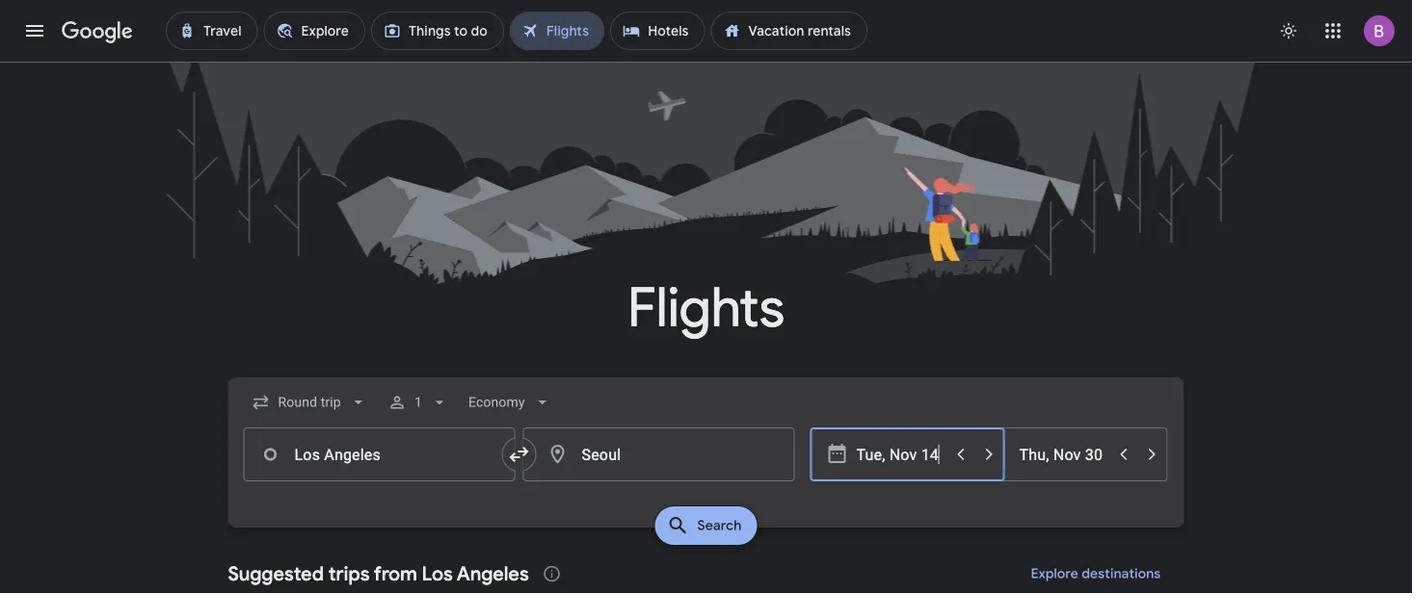 Task type: describe. For each thing, give the bounding box(es) containing it.
main menu image
[[23, 19, 46, 42]]

Departure text field
[[857, 429, 945, 481]]

trips
[[329, 562, 370, 587]]

change appearance image
[[1266, 8, 1312, 54]]

explore destinations button
[[1008, 552, 1185, 594]]

explore destinations
[[1031, 566, 1161, 583]]

Flight search field
[[213, 378, 1200, 552]]

destinations
[[1082, 566, 1161, 583]]

angeles
[[457, 562, 529, 587]]



Task type: vqa. For each thing, say whether or not it's contained in the screenshot.
field
yes



Task type: locate. For each thing, give the bounding box(es) containing it.
None field
[[243, 386, 376, 420], [461, 386, 560, 420], [243, 386, 376, 420], [461, 386, 560, 420]]

from
[[374, 562, 417, 587]]

explore
[[1031, 566, 1079, 583]]

suggested
[[228, 562, 324, 587]]

None text field
[[523, 428, 795, 482]]

suggested trips from los angeles
[[228, 562, 529, 587]]

1
[[414, 395, 422, 411]]

None text field
[[243, 428, 515, 482]]

1 button
[[380, 380, 457, 426]]

search
[[698, 518, 742, 535]]

search button
[[655, 507, 757, 546]]

los
[[422, 562, 453, 587]]

flights
[[628, 274, 785, 343]]

swap origin and destination. image
[[508, 444, 531, 467]]

Return text field
[[1020, 429, 1108, 481]]



